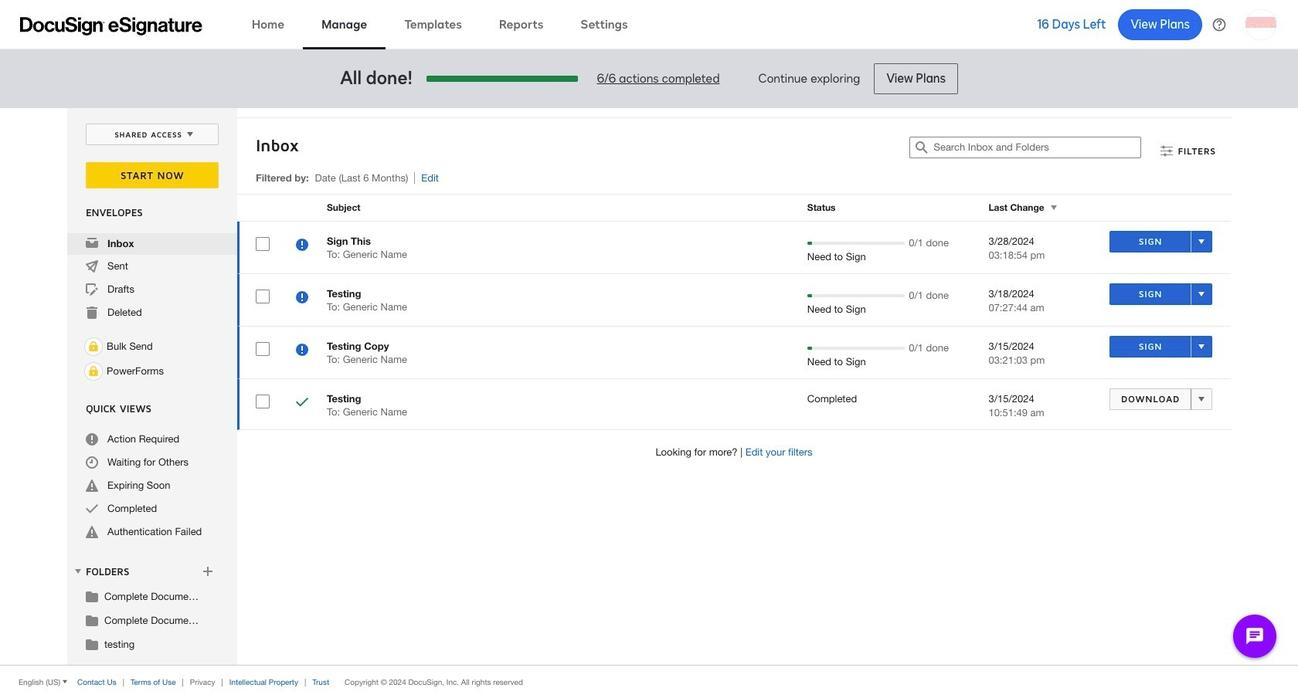 Task type: describe. For each thing, give the bounding box(es) containing it.
inbox image
[[86, 237, 98, 250]]

completed image
[[86, 503, 98, 515]]

more info region
[[0, 665, 1298, 699]]

completed image
[[296, 396, 308, 411]]

alert image
[[86, 526, 98, 539]]

action required image
[[86, 434, 98, 446]]

secondary navigation region
[[67, 108, 1235, 665]]

folder image
[[86, 638, 98, 651]]

2 lock image from the top
[[84, 362, 103, 381]]

trash image
[[86, 307, 98, 319]]

1 lock image from the top
[[84, 338, 103, 356]]

1 need to sign image from the top
[[296, 291, 308, 306]]

sent image
[[86, 260, 98, 273]]

alert image
[[86, 480, 98, 492]]

1 folder image from the top
[[86, 590, 98, 603]]



Task type: locate. For each thing, give the bounding box(es) containing it.
docusign esignature image
[[20, 17, 202, 35]]

need to sign image down need to sign image
[[296, 291, 308, 306]]

0 vertical spatial need to sign image
[[296, 291, 308, 306]]

clock image
[[86, 457, 98, 469]]

1 vertical spatial lock image
[[84, 362, 103, 381]]

need to sign image
[[296, 291, 308, 306], [296, 344, 308, 359]]

2 folder image from the top
[[86, 614, 98, 627]]

need to sign image up completed image
[[296, 344, 308, 359]]

lock image
[[84, 338, 103, 356], [84, 362, 103, 381]]

0 vertical spatial folder image
[[86, 590, 98, 603]]

view folders image
[[72, 566, 84, 578]]

your uploaded profile image image
[[1246, 9, 1277, 40]]

2 need to sign image from the top
[[296, 344, 308, 359]]

1 vertical spatial need to sign image
[[296, 344, 308, 359]]

need to sign image
[[296, 239, 308, 253]]

Search Inbox and Folders text field
[[934, 138, 1141, 158]]

folder image
[[86, 590, 98, 603], [86, 614, 98, 627]]

0 vertical spatial lock image
[[84, 338, 103, 356]]

1 vertical spatial folder image
[[86, 614, 98, 627]]

draft image
[[86, 284, 98, 296]]



